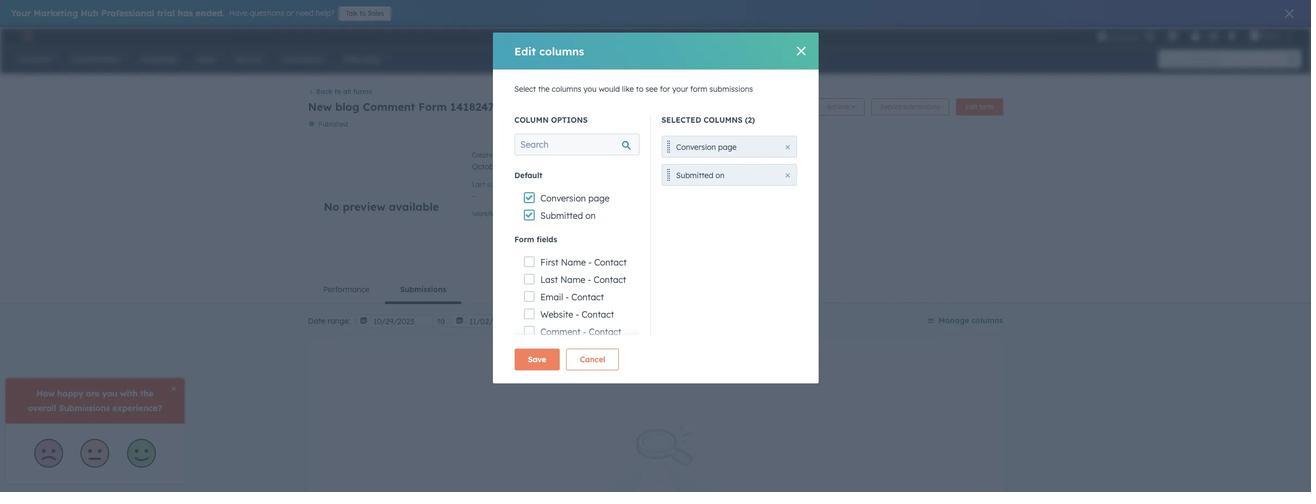 Task type: locate. For each thing, give the bounding box(es) containing it.
contact up last name - contact at the left of page
[[595, 257, 627, 268]]

0 vertical spatial last
[[472, 181, 486, 189]]

1 horizontal spatial mm/dd/yyyy text field
[[451, 315, 528, 328]]

1 horizontal spatial comment
[[541, 327, 581, 337]]

last
[[472, 181, 486, 189], [541, 274, 558, 285]]

available
[[389, 200, 439, 213]]

name up email - contact
[[561, 274, 586, 285]]

form inside edit columns dialog
[[691, 84, 708, 94]]

edit for edit form
[[966, 103, 978, 111]]

1 vertical spatial submissions
[[904, 103, 941, 111]]

0 horizontal spatial mm/dd/yyyy text field
[[355, 315, 432, 328]]

0 vertical spatial form
[[419, 100, 447, 113]]

columns left (2)
[[704, 115, 743, 125]]

ended.
[[196, 8, 225, 18]]

select the columns you would like to see for your form submissions
[[515, 84, 754, 94]]

help image
[[1191, 32, 1201, 42]]

submissions up (2)
[[710, 84, 754, 94]]

- inside last submission received - workflows (0)
[[472, 191, 475, 201]]

to left all
[[335, 88, 341, 96]]

1 vertical spatial form
[[515, 235, 535, 244]]

edit inside dialog
[[515, 44, 536, 58]]

2023
[[516, 162, 533, 172]]

MM/DD/YYYY text field
[[355, 315, 432, 328], [451, 315, 528, 328]]

1 horizontal spatial page
[[719, 142, 737, 152]]

cancel
[[580, 355, 606, 365]]

menu
[[1097, 27, 1299, 45]]

forms
[[353, 88, 372, 96]]

contact for email - contact
[[572, 292, 604, 303]]

options
[[551, 115, 588, 125]]

comment down forms
[[363, 100, 415, 113]]

Search HubSpot search field
[[1159, 50, 1292, 68]]

0 vertical spatial form
[[691, 84, 708, 94]]

or
[[286, 8, 294, 18]]

page
[[719, 142, 737, 152], [589, 193, 610, 204]]

1 vertical spatial last
[[541, 274, 558, 285]]

columns
[[540, 44, 585, 58], [552, 84, 582, 94], [704, 115, 743, 125], [972, 316, 1004, 326]]

submissions right the export
[[904, 103, 941, 111]]

contact down last name - contact at the left of page
[[572, 292, 604, 303]]

navigation
[[308, 277, 1004, 303]]

0 vertical spatial close image
[[1286, 9, 1295, 18]]

0 horizontal spatial form
[[419, 100, 447, 113]]

0 vertical spatial conversion
[[677, 142, 716, 152]]

1 vertical spatial form
[[980, 103, 994, 111]]

comment down the website
[[541, 327, 581, 337]]

1 vertical spatial name
[[561, 274, 586, 285]]

settings link
[[1208, 30, 1221, 42]]

columns for selected columns (2)
[[704, 115, 743, 125]]

email - contact
[[541, 292, 604, 303]]

0 horizontal spatial close image
[[786, 145, 790, 149]]

marketing
[[34, 8, 78, 18]]

0 horizontal spatial edit
[[515, 44, 536, 58]]

help?
[[316, 8, 335, 18]]

last inside last submission received - workflows (0)
[[472, 181, 486, 189]]

conversion down selected columns (2)
[[677, 142, 716, 152]]

contact for comment - contact
[[589, 327, 622, 337]]

(2)
[[745, 115, 755, 125]]

form
[[691, 84, 708, 94], [980, 103, 994, 111]]

columns up the
[[540, 44, 585, 58]]

manage columns button
[[928, 314, 1004, 328]]

0 horizontal spatial submissions
[[710, 84, 754, 94]]

1 horizontal spatial on
[[716, 171, 725, 180]]

1 horizontal spatial edit
[[966, 103, 978, 111]]

1 horizontal spatial last
[[541, 274, 558, 285]]

1 horizontal spatial close image
[[797, 47, 806, 55]]

columns right the
[[552, 84, 582, 94]]

export submissions
[[881, 103, 941, 111]]

conversion down received
[[541, 193, 586, 204]]

to
[[360, 9, 366, 17], [636, 84, 644, 94], [335, 88, 341, 96], [438, 316, 445, 326]]

range:
[[328, 316, 350, 326]]

conversion page down received
[[541, 193, 610, 204]]

submitted
[[677, 171, 714, 180], [541, 210, 583, 221]]

submission
[[487, 181, 522, 189]]

0 vertical spatial submissions
[[710, 84, 754, 94]]

would
[[599, 84, 620, 94]]

1 horizontal spatial submitted
[[677, 171, 714, 180]]

0 horizontal spatial form
[[691, 84, 708, 94]]

0 vertical spatial conversion page
[[677, 142, 737, 152]]

0 horizontal spatial comment
[[363, 100, 415, 113]]

1 horizontal spatial form
[[515, 235, 535, 244]]

contact down first name - contact
[[594, 274, 627, 285]]

close image
[[1286, 9, 1295, 18], [797, 47, 806, 55], [786, 145, 790, 149]]

0 horizontal spatial page
[[589, 193, 610, 204]]

navigation containing performance
[[308, 277, 1004, 303]]

to down the submissions
[[438, 316, 445, 326]]

name for last
[[561, 274, 586, 285]]

2 vertical spatial close image
[[786, 145, 790, 149]]

1 vertical spatial on
[[586, 210, 596, 221]]

1 vertical spatial submitted
[[541, 210, 583, 221]]

form
[[419, 100, 447, 113], [515, 235, 535, 244]]

to right talk
[[360, 9, 366, 17]]

hubspot image
[[20, 29, 33, 42]]

0 vertical spatial comment
[[363, 100, 415, 113]]

submissions inside 'button'
[[904, 103, 941, 111]]

your marketing hub professional trial has ended. have questions or need help?
[[11, 8, 335, 18]]

last down the october
[[472, 181, 486, 189]]

1 horizontal spatial submitted on
[[677, 171, 725, 180]]

columns inside button
[[972, 316, 1004, 326]]

email
[[541, 292, 564, 303]]

edit for edit columns
[[515, 44, 536, 58]]

menu containing music
[[1097, 27, 1299, 45]]

0 horizontal spatial submitted on
[[541, 210, 596, 221]]

24,
[[504, 162, 514, 172]]

submissions
[[710, 84, 754, 94], [904, 103, 941, 111]]

new
[[308, 100, 332, 113]]

comment
[[363, 100, 415, 113], [541, 327, 581, 337]]

edit inside button
[[966, 103, 978, 111]]

for
[[660, 84, 671, 94]]

0 vertical spatial edit
[[515, 44, 536, 58]]

0 vertical spatial name
[[561, 257, 586, 268]]

form inside edit columns dialog
[[515, 235, 535, 244]]

0 horizontal spatial last
[[472, 181, 486, 189]]

to right like at left top
[[636, 84, 644, 94]]

last name - contact
[[541, 274, 627, 285]]

submissions
[[400, 285, 447, 295]]

(0)
[[506, 210, 515, 218]]

contact up 'comment - contact'
[[582, 309, 614, 320]]

1 vertical spatial conversion
[[541, 193, 586, 204]]

back to all forms
[[316, 88, 372, 96]]

actions button
[[818, 99, 866, 116]]

no
[[324, 200, 340, 213]]

0 horizontal spatial conversion
[[541, 193, 586, 204]]

conversion page down selected columns (2)
[[677, 142, 737, 152]]

1 horizontal spatial conversion page
[[677, 142, 737, 152]]

0 horizontal spatial submitted
[[541, 210, 583, 221]]

last for last name - contact
[[541, 274, 558, 285]]

-
[[472, 191, 475, 201], [589, 257, 592, 268], [588, 274, 592, 285], [566, 292, 569, 303], [576, 309, 580, 320], [583, 327, 587, 337]]

0 horizontal spatial conversion page
[[541, 193, 610, 204]]

workflows
[[472, 210, 504, 218]]

conversion page
[[677, 142, 737, 152], [541, 193, 610, 204]]

1 horizontal spatial conversion
[[677, 142, 716, 152]]

name up last name - contact at the left of page
[[561, 257, 586, 268]]

contact
[[595, 257, 627, 268], [594, 274, 627, 285], [572, 292, 604, 303], [582, 309, 614, 320], [589, 327, 622, 337]]

last down first
[[541, 274, 558, 285]]

name
[[561, 257, 586, 268], [561, 274, 586, 285]]

1 vertical spatial edit
[[966, 103, 978, 111]]

contact up cancel button
[[589, 327, 622, 337]]

submitted on
[[677, 171, 725, 180], [541, 210, 596, 221]]

1 horizontal spatial submissions
[[904, 103, 941, 111]]

1 horizontal spatial form
[[980, 103, 994, 111]]

have
[[229, 8, 248, 18]]

submissions inside edit columns dialog
[[710, 84, 754, 94]]

edit columns dialog
[[493, 33, 819, 384]]

submissions button
[[385, 277, 462, 303]]

date
[[499, 151, 513, 159]]

- right email
[[566, 292, 569, 303]]

selected columns (2)
[[662, 115, 755, 125]]

blog
[[336, 100, 360, 113]]

columns right manage
[[972, 316, 1004, 326]]

1 vertical spatial comment
[[541, 327, 581, 337]]

last inside edit columns dialog
[[541, 274, 558, 285]]

- down website - contact
[[583, 327, 587, 337]]

edit form
[[966, 103, 994, 111]]

- up workflows
[[472, 191, 475, 201]]

export
[[881, 103, 902, 111]]



Task type: describe. For each thing, give the bounding box(es) containing it.
music button
[[1244, 27, 1298, 45]]

preview
[[343, 200, 386, 213]]

performance
[[324, 285, 370, 295]]

need
[[296, 8, 314, 18]]

upgrade
[[1110, 32, 1139, 41]]

select
[[515, 84, 536, 94]]

october
[[472, 162, 502, 172]]

first
[[541, 257, 559, 268]]

notifications image
[[1228, 32, 1237, 42]]

name for first
[[561, 257, 586, 268]]

search button
[[1284, 50, 1302, 68]]

help button
[[1187, 27, 1205, 45]]

1 vertical spatial close image
[[797, 47, 806, 55]]

0 vertical spatial submitted on
[[677, 171, 725, 180]]

column options
[[515, 115, 588, 125]]

you
[[584, 84, 597, 94]]

default
[[515, 171, 543, 180]]

selected
[[662, 115, 702, 125]]

back
[[316, 88, 333, 96]]

website - contact
[[541, 309, 614, 320]]

save
[[528, 355, 547, 365]]

questions
[[250, 8, 284, 18]]

1 mm/dd/yyyy text field from the left
[[355, 315, 432, 328]]

your
[[673, 84, 689, 94]]

sales
[[368, 9, 384, 17]]

hub
[[81, 8, 99, 18]]

talk to sales button
[[339, 7, 391, 21]]

2 mm/dd/yyyy text field from the left
[[451, 315, 528, 328]]

greg robinson image
[[1251, 31, 1260, 41]]

settings image
[[1210, 32, 1219, 42]]

new blog comment form 141824718337 (english)
[[308, 100, 576, 113]]

marketplaces image
[[1168, 32, 1178, 42]]

1 vertical spatial conversion page
[[541, 193, 610, 204]]

column
[[515, 115, 549, 125]]

search image
[[1289, 55, 1297, 63]]

comment inside banner
[[363, 100, 415, 113]]

professional
[[101, 8, 154, 18]]

website
[[541, 309, 574, 320]]

- down first name - contact
[[588, 274, 592, 285]]

first name - contact
[[541, 257, 627, 268]]

marketplaces button
[[1162, 27, 1185, 45]]

last submission received - workflows (0)
[[472, 181, 549, 218]]

date range:
[[308, 316, 350, 326]]

calling icon image
[[1146, 32, 1155, 41]]

calling icon button
[[1141, 29, 1160, 43]]

published
[[319, 120, 348, 128]]

received
[[523, 181, 549, 189]]

contact for website - contact
[[582, 309, 614, 320]]

manage
[[939, 316, 970, 326]]

form fields
[[515, 235, 558, 244]]

141824718337
[[451, 100, 525, 113]]

form inside edit form button
[[980, 103, 994, 111]]

back to all forms link
[[308, 88, 372, 96]]

performance button
[[308, 277, 385, 303]]

talk to sales
[[346, 9, 384, 17]]

no preview available
[[324, 200, 439, 213]]

- up 'comment - contact'
[[576, 309, 580, 320]]

notifications button
[[1223, 27, 1242, 45]]

like
[[622, 84, 634, 94]]

Search search field
[[515, 134, 640, 155]]

new blog comment form 141824718337 (english) banner
[[308, 95, 1004, 120]]

upgrade image
[[1098, 32, 1108, 42]]

created
[[472, 151, 497, 159]]

columns for manage columns
[[972, 316, 1004, 326]]

edit form button
[[957, 99, 1004, 116]]

comment - contact
[[541, 327, 622, 337]]

close image
[[786, 173, 790, 178]]

fields
[[537, 235, 558, 244]]

talk
[[346, 9, 358, 17]]

hubspot link
[[13, 29, 41, 42]]

0 horizontal spatial on
[[586, 210, 596, 221]]

actions
[[827, 103, 850, 111]]

export submissions button
[[872, 99, 950, 116]]

1 vertical spatial page
[[589, 193, 610, 204]]

music
[[1262, 32, 1282, 40]]

see
[[646, 84, 658, 94]]

the
[[539, 84, 550, 94]]

manage columns
[[939, 316, 1004, 326]]

your
[[11, 8, 31, 18]]

to inside edit columns dialog
[[636, 84, 644, 94]]

all
[[343, 88, 351, 96]]

comment inside edit columns dialog
[[541, 327, 581, 337]]

to inside button
[[360, 9, 366, 17]]

edit columns
[[515, 44, 585, 58]]

last for last submission received - workflows (0)
[[472, 181, 486, 189]]

save button
[[515, 349, 560, 371]]

has
[[178, 8, 193, 18]]

cancel button
[[567, 349, 619, 371]]

0 vertical spatial submitted
[[677, 171, 714, 180]]

0 vertical spatial on
[[716, 171, 725, 180]]

0 vertical spatial page
[[719, 142, 737, 152]]

date
[[308, 316, 326, 326]]

created date october 24, 2023
[[472, 151, 533, 172]]

trial
[[157, 8, 175, 18]]

(english)
[[528, 100, 576, 113]]

1 vertical spatial submitted on
[[541, 210, 596, 221]]

form inside banner
[[419, 100, 447, 113]]

columns for edit columns
[[540, 44, 585, 58]]

2 horizontal spatial close image
[[1286, 9, 1295, 18]]

- up last name - contact at the left of page
[[589, 257, 592, 268]]



Task type: vqa. For each thing, say whether or not it's contained in the screenshot.
Conversations link
no



